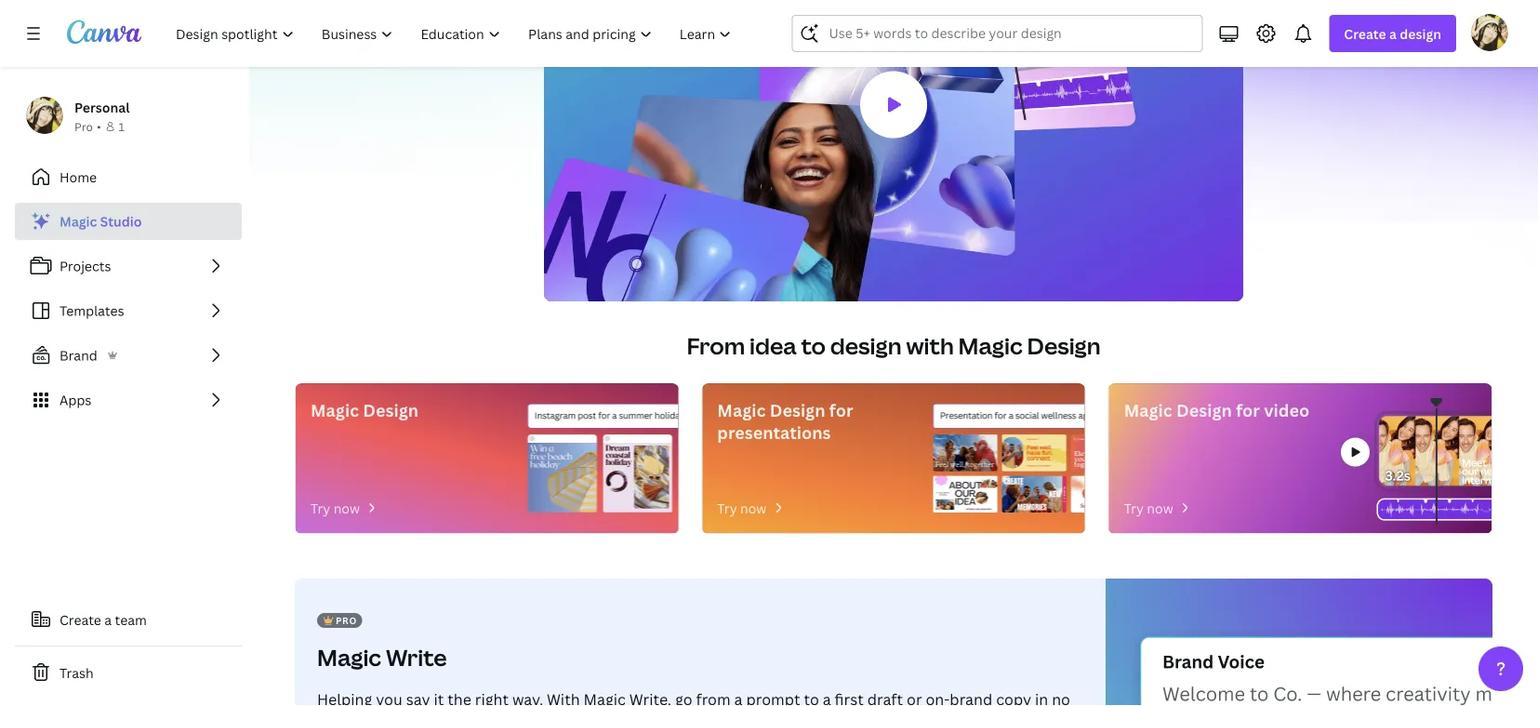 Task type: locate. For each thing, give the bounding box(es) containing it.
1 now from the left
[[334, 499, 360, 517]]

for left video
[[1236, 399, 1260, 421]]

2 try from the left
[[718, 499, 737, 517]]

magic for magic studio
[[60, 213, 97, 230]]

design
[[1400, 25, 1442, 42], [831, 331, 902, 361]]

1 horizontal spatial try now
[[718, 499, 767, 517]]

0 horizontal spatial try now
[[311, 499, 360, 517]]

for inside magic design for presentations
[[830, 399, 854, 421]]

projects link
[[15, 247, 242, 285]]

to
[[801, 331, 826, 361]]

templates
[[60, 302, 124, 320]]

personal
[[74, 98, 130, 116]]

•
[[97, 119, 101, 134]]

create
[[1345, 25, 1387, 42], [60, 611, 101, 628]]

create inside 'button'
[[60, 611, 101, 628]]

for down from idea to design with magic design
[[830, 399, 854, 421]]

create for create a design
[[1345, 25, 1387, 42]]

trash
[[60, 664, 94, 681]]

brand link
[[15, 337, 242, 374]]

create a team button
[[15, 601, 242, 638]]

0 horizontal spatial now
[[334, 499, 360, 517]]

projects
[[60, 257, 111, 275]]

3 try now from the left
[[1124, 499, 1174, 517]]

magic inside magic design for presentations
[[718, 399, 766, 421]]

design left stephanie aranda image
[[1400, 25, 1442, 42]]

a for design
[[1390, 25, 1397, 42]]

0 vertical spatial design
[[1400, 25, 1442, 42]]

2 horizontal spatial now
[[1147, 499, 1174, 517]]

1 vertical spatial create
[[60, 611, 101, 628]]

magic inside list
[[60, 213, 97, 230]]

design for magic design for video
[[1177, 399, 1232, 421]]

magic write
[[317, 642, 447, 673]]

0 horizontal spatial try
[[311, 499, 330, 517]]

pro
[[74, 119, 93, 134]]

now for magic design
[[334, 499, 360, 517]]

1 try from the left
[[311, 499, 330, 517]]

create a design
[[1345, 25, 1442, 42]]

apps
[[60, 391, 92, 409]]

apps link
[[15, 381, 242, 419]]

design
[[1028, 331, 1101, 361], [363, 399, 419, 421], [770, 399, 826, 421], [1177, 399, 1232, 421]]

1 vertical spatial a
[[104, 611, 112, 628]]

list
[[15, 203, 242, 419]]

1
[[119, 119, 125, 134]]

design for magic design for presentations
[[770, 399, 826, 421]]

now
[[334, 499, 360, 517], [741, 499, 767, 517], [1147, 499, 1174, 517]]

2 for from the left
[[1236, 399, 1260, 421]]

from
[[687, 331, 745, 361]]

2 try now from the left
[[718, 499, 767, 517]]

1 try now from the left
[[311, 499, 360, 517]]

list containing magic studio
[[15, 203, 242, 419]]

1 horizontal spatial try
[[718, 499, 737, 517]]

0 horizontal spatial a
[[104, 611, 112, 628]]

for
[[830, 399, 854, 421], [1236, 399, 1260, 421]]

1 horizontal spatial for
[[1236, 399, 1260, 421]]

a inside 'button'
[[104, 611, 112, 628]]

templates link
[[15, 292, 242, 329]]

magic design
[[311, 399, 419, 421]]

try
[[311, 499, 330, 517], [718, 499, 737, 517], [1124, 499, 1144, 517]]

0 horizontal spatial for
[[830, 399, 854, 421]]

create inside dropdown button
[[1345, 25, 1387, 42]]

1 for from the left
[[830, 399, 854, 421]]

1 horizontal spatial a
[[1390, 25, 1397, 42]]

3 try from the left
[[1124, 499, 1144, 517]]

2 horizontal spatial try
[[1124, 499, 1144, 517]]

design right "to"
[[831, 331, 902, 361]]

try now
[[311, 499, 360, 517], [718, 499, 767, 517], [1124, 499, 1174, 517]]

design inside magic design for presentations
[[770, 399, 826, 421]]

0 horizontal spatial design
[[831, 331, 902, 361]]

1 vertical spatial design
[[831, 331, 902, 361]]

1 horizontal spatial design
[[1400, 25, 1442, 42]]

a
[[1390, 25, 1397, 42], [104, 611, 112, 628]]

a inside dropdown button
[[1390, 25, 1397, 42]]

None search field
[[792, 15, 1203, 52]]

trash link
[[15, 654, 242, 691]]

stephanie aranda image
[[1472, 14, 1509, 51]]

2 horizontal spatial try now
[[1124, 499, 1174, 517]]

0 horizontal spatial create
[[60, 611, 101, 628]]

2 now from the left
[[741, 499, 767, 517]]

1 horizontal spatial now
[[741, 499, 767, 517]]

design inside dropdown button
[[1400, 25, 1442, 42]]

video
[[1264, 399, 1310, 421]]

1 horizontal spatial create
[[1345, 25, 1387, 42]]

Search search field
[[829, 16, 1166, 51]]

0 vertical spatial create
[[1345, 25, 1387, 42]]

idea
[[750, 331, 797, 361]]

magic
[[60, 213, 97, 230], [959, 331, 1023, 361], [311, 399, 359, 421], [718, 399, 766, 421], [1124, 399, 1173, 421], [317, 642, 381, 673]]

0 vertical spatial a
[[1390, 25, 1397, 42]]

3 now from the left
[[1147, 499, 1174, 517]]

presentations
[[718, 421, 831, 444]]



Task type: describe. For each thing, give the bounding box(es) containing it.
magic studio link
[[15, 203, 242, 240]]

for for video
[[1236, 399, 1260, 421]]

now for magic design for video
[[1147, 499, 1174, 517]]

team
[[115, 611, 147, 628]]

with
[[906, 331, 954, 361]]

try now for magic design for presentations
[[718, 499, 767, 517]]

design for magic design
[[363, 399, 419, 421]]

magic design for video
[[1124, 399, 1310, 421]]

studio
[[100, 213, 142, 230]]

create for create a team
[[60, 611, 101, 628]]

from idea to design with magic design
[[687, 331, 1101, 361]]

brand
[[60, 347, 97, 364]]

for for presentations
[[830, 399, 854, 421]]

home link
[[15, 158, 242, 195]]

magic for magic design
[[311, 399, 359, 421]]

try now for magic design for video
[[1124, 499, 1174, 517]]

now for magic design for presentations
[[741, 499, 767, 517]]

pro
[[336, 614, 357, 627]]

magic for magic design for presentations
[[718, 399, 766, 421]]

try for magic design for video
[[1124, 499, 1144, 517]]

a for team
[[104, 611, 112, 628]]

try now for magic design
[[311, 499, 360, 517]]

try for magic design for presentations
[[718, 499, 737, 517]]

create a design button
[[1330, 15, 1457, 52]]

magic studio
[[60, 213, 142, 230]]

write
[[386, 642, 447, 673]]

home
[[60, 168, 97, 186]]

magic for magic write
[[317, 642, 381, 673]]

pro •
[[74, 119, 101, 134]]

try for magic design
[[311, 499, 330, 517]]

top level navigation element
[[164, 15, 747, 52]]

create a team
[[60, 611, 147, 628]]

magic for magic design for video
[[1124, 399, 1173, 421]]

magic design for presentations
[[718, 399, 854, 444]]



Task type: vqa. For each thing, say whether or not it's contained in the screenshot.
Magic Studio link
yes



